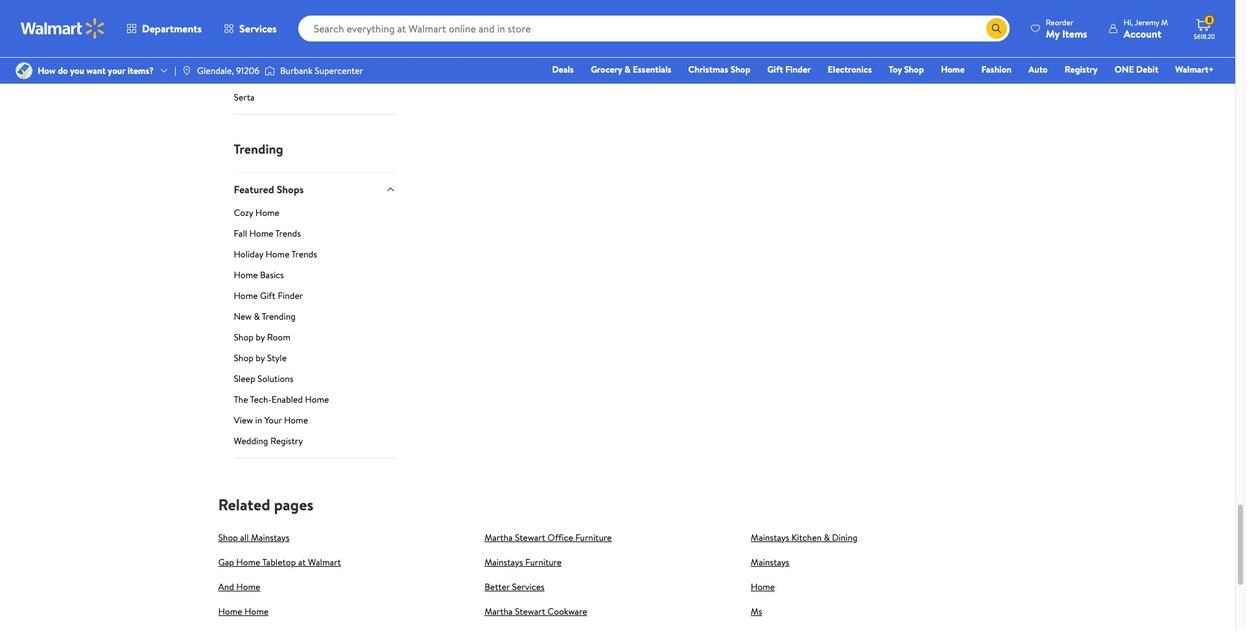 Task type: describe. For each thing, give the bounding box(es) containing it.
& for essentials
[[625, 63, 631, 76]]

holiday home trends
[[234, 248, 317, 261]]

all
[[240, 531, 249, 544]]

instant pot
[[234, 29, 277, 42]]

shop for room
[[234, 331, 254, 344]]

deals link
[[547, 62, 580, 77]]

mainstays link
[[751, 556, 790, 569]]

reorder
[[1046, 17, 1074, 28]]

featured shops
[[234, 182, 304, 197]]

cozy
[[234, 206, 253, 219]]

holiday home trends link
[[234, 248, 396, 266]]

 image for glendale, 91206
[[182, 66, 192, 76]]

home right and
[[236, 580, 260, 593]]

fall
[[234, 227, 247, 240]]

services button
[[213, 13, 288, 44]]

one
[[1115, 63, 1134, 76]]

ninja
[[234, 70, 254, 83]]

debit
[[1137, 63, 1159, 76]]

martha for martha stewart cookware
[[485, 605, 513, 618]]

pot
[[263, 29, 277, 42]]

one debit link
[[1109, 62, 1165, 77]]

related
[[218, 493, 270, 516]]

registry link
[[1059, 62, 1104, 77]]

and home link
[[218, 580, 260, 593]]

shop all mainstays
[[218, 531, 290, 544]]

featured
[[234, 182, 274, 197]]

fall home trends link
[[234, 227, 396, 245]]

1 horizontal spatial services
[[512, 580, 545, 593]]

jeremy
[[1135, 17, 1160, 28]]

registry inside 'link'
[[1065, 63, 1098, 76]]

ms link
[[751, 605, 763, 618]]

supercenter
[[315, 64, 363, 77]]

essentials
[[633, 63, 672, 76]]

hamilton
[[234, 8, 270, 21]]

mainstays furniture
[[485, 556, 562, 569]]

walmart+
[[1176, 63, 1214, 76]]

martha stewart office furniture link
[[485, 531, 612, 544]]

0 horizontal spatial furniture
[[525, 556, 562, 569]]

walmart+ link
[[1170, 62, 1220, 77]]

electronics
[[828, 63, 872, 76]]

at
[[298, 556, 306, 569]]

wedding
[[234, 434, 268, 447]]

christmas
[[689, 63, 729, 76]]

electronics link
[[822, 62, 878, 77]]

home up basics
[[266, 248, 290, 261]]

burbank supercenter
[[280, 64, 363, 77]]

home basics link
[[234, 268, 396, 287]]

items?
[[128, 64, 154, 77]]

fashion
[[982, 63, 1012, 76]]

home home link
[[218, 605, 269, 618]]

departments button
[[115, 13, 213, 44]]

1 vertical spatial kitchen
[[792, 531, 822, 544]]

Search search field
[[298, 16, 1010, 42]]

mainstays right the all
[[251, 531, 290, 544]]

home down and home link at the bottom of the page
[[245, 605, 269, 618]]

related pages
[[218, 493, 314, 516]]

and home
[[218, 580, 260, 593]]

home down and
[[218, 605, 242, 618]]

glendale, 91206
[[197, 64, 260, 77]]

mainstays for mainstays kitchen & dining
[[751, 531, 790, 544]]

stewart for office
[[515, 531, 546, 544]]

gift finder link
[[762, 62, 817, 77]]

shop by room link
[[234, 331, 396, 349]]

1 vertical spatial finder
[[278, 289, 303, 302]]

your
[[264, 414, 282, 427]]

featured shops button
[[234, 173, 396, 206]]

home down holiday
[[234, 268, 258, 281]]

trends for fall home trends
[[275, 227, 301, 240]]

walmart image
[[21, 18, 105, 39]]

mainstays for mainstays furniture
[[485, 556, 523, 569]]

1 vertical spatial registry
[[270, 434, 303, 447]]

8 $618.20
[[1194, 14, 1216, 41]]

by for style
[[256, 351, 265, 364]]

sleep solutions link
[[234, 372, 396, 390]]

home gift finder link
[[234, 289, 396, 307]]

grocery
[[591, 63, 623, 76]]

by for room
[[256, 331, 265, 344]]

better services link
[[485, 580, 545, 593]]

hi, jeremy m account
[[1124, 17, 1168, 41]]

services inside dropdown button
[[239, 21, 277, 36]]

view
[[234, 414, 253, 427]]

home home
[[218, 605, 269, 618]]

tech-
[[250, 393, 272, 406]]

mainstays for mainstays link
[[751, 556, 790, 569]]

reorder my items
[[1046, 17, 1088, 41]]

home up the ms link
[[751, 580, 775, 593]]

ms
[[751, 605, 763, 618]]

kitchen aid
[[234, 49, 279, 62]]

0 vertical spatial home link
[[935, 62, 971, 77]]

wedding registry
[[234, 434, 303, 447]]

beach
[[272, 8, 296, 21]]

shop right christmas on the right of the page
[[731, 63, 751, 76]]

deals
[[552, 63, 574, 76]]

view in your home
[[234, 414, 308, 427]]

basics
[[260, 268, 284, 281]]

1 vertical spatial trending
[[262, 310, 296, 323]]

mainstays kitchen & dining link
[[751, 531, 858, 544]]

room
[[267, 331, 291, 344]]

shop for style
[[234, 351, 254, 364]]

in
[[255, 414, 262, 427]]

home right fall
[[249, 227, 273, 240]]

grocery & essentials link
[[585, 62, 678, 77]]



Task type: locate. For each thing, give the bounding box(es) containing it.
departments
[[142, 21, 202, 36]]

furniture down martha stewart office furniture at the bottom left of page
[[525, 556, 562, 569]]

account
[[1124, 26, 1162, 41]]

view in your home link
[[234, 414, 396, 432]]

 image
[[265, 64, 275, 77], [182, 66, 192, 76]]

home link up the ms link
[[751, 580, 775, 593]]

how
[[38, 64, 56, 77]]

1 horizontal spatial home link
[[935, 62, 971, 77]]

registry down items
[[1065, 63, 1098, 76]]

 image down aid
[[265, 64, 275, 77]]

mainstays down the mainstays kitchen & dining
[[751, 556, 790, 569]]

1 horizontal spatial gift
[[768, 63, 783, 76]]

shop up sleep
[[234, 351, 254, 364]]

mainstays kitchen & dining
[[751, 531, 858, 544]]

 image right the |
[[182, 66, 192, 76]]

serta link
[[234, 91, 396, 114]]

search icon image
[[992, 23, 1002, 34]]

home right 'gap'
[[236, 556, 260, 569]]

& left dining on the bottom of the page
[[824, 531, 830, 544]]

martha for martha stewart office furniture
[[485, 531, 513, 544]]

& for trending
[[254, 310, 260, 323]]

0 horizontal spatial home link
[[751, 580, 775, 593]]

0 vertical spatial trending
[[234, 140, 283, 158]]

toy
[[889, 63, 902, 76]]

0 vertical spatial finder
[[786, 63, 811, 76]]

1 vertical spatial gift
[[260, 289, 276, 302]]

2 stewart from the top
[[515, 605, 546, 618]]

martha stewart cookware
[[485, 605, 587, 618]]

1 martha from the top
[[485, 531, 513, 544]]

stewart down better services link
[[515, 605, 546, 618]]

gift up new & trending
[[260, 289, 276, 302]]

services
[[239, 21, 277, 36], [512, 580, 545, 593]]

0 vertical spatial martha
[[485, 531, 513, 544]]

the tech-enabled home
[[234, 393, 329, 406]]

shop left the all
[[218, 531, 238, 544]]

1 horizontal spatial  image
[[265, 64, 275, 77]]

0 vertical spatial trends
[[275, 227, 301, 240]]

shop right toy
[[904, 63, 924, 76]]

gift finder
[[768, 63, 811, 76]]

do
[[58, 64, 68, 77]]

gap
[[218, 556, 234, 569]]

gap home tabletop at walmart link
[[218, 556, 341, 569]]

trends up holiday home trends
[[275, 227, 301, 240]]

by left the style
[[256, 351, 265, 364]]

0 vertical spatial stewart
[[515, 531, 546, 544]]

kitchen up '91206'
[[234, 49, 264, 62]]

enabled
[[272, 393, 303, 406]]

& right grocery
[[625, 63, 631, 76]]

by left room at the left bottom
[[256, 331, 265, 344]]

solutions
[[257, 372, 294, 385]]

shop by style link
[[234, 351, 396, 370]]

martha up mainstays furniture
[[485, 531, 513, 544]]

1 vertical spatial home link
[[751, 580, 775, 593]]

home basics
[[234, 268, 284, 281]]

0 horizontal spatial services
[[239, 21, 277, 36]]

2 horizontal spatial &
[[824, 531, 830, 544]]

1 horizontal spatial furniture
[[576, 531, 612, 544]]

1 horizontal spatial kitchen
[[792, 531, 822, 544]]

 image for burbank supercenter
[[265, 64, 275, 77]]

1 vertical spatial martha
[[485, 605, 513, 618]]

martha
[[485, 531, 513, 544], [485, 605, 513, 618]]

martha stewart cookware link
[[485, 605, 587, 618]]

0 vertical spatial services
[[239, 21, 277, 36]]

my
[[1046, 26, 1060, 41]]

1 vertical spatial by
[[256, 351, 265, 364]]

grocery & essentials
[[591, 63, 672, 76]]

91206
[[236, 64, 260, 77]]

new
[[234, 310, 252, 323]]

christmas shop link
[[683, 62, 757, 77]]

sleep solutions
[[234, 372, 294, 385]]

home down enabled
[[284, 414, 308, 427]]

auto link
[[1023, 62, 1054, 77]]

hamilton beach
[[234, 8, 296, 21]]

registry down your
[[270, 434, 303, 447]]

1 horizontal spatial finder
[[786, 63, 811, 76]]

finder down basics
[[278, 289, 303, 302]]

walmart
[[308, 556, 341, 569]]

better services
[[485, 580, 545, 593]]

home link
[[935, 62, 971, 77], [751, 580, 775, 593]]

home up 'new'
[[234, 289, 258, 302]]

kitchen
[[234, 49, 264, 62], [792, 531, 822, 544]]

1 vertical spatial services
[[512, 580, 545, 593]]

mainstays up mainstays link
[[751, 531, 790, 544]]

Walmart Site-Wide search field
[[298, 16, 1010, 42]]

aid
[[266, 49, 279, 62]]

trending up featured
[[234, 140, 283, 158]]

trends down fall home trends link
[[292, 248, 317, 261]]

hi,
[[1124, 17, 1134, 28]]

glendale,
[[197, 64, 234, 77]]

by inside shop by style link
[[256, 351, 265, 364]]

services down mainstays furniture link
[[512, 580, 545, 593]]

kitchen left dining on the bottom of the page
[[792, 531, 822, 544]]

services down hamilton
[[239, 21, 277, 36]]

home gift finder
[[234, 289, 303, 302]]

wedding registry link
[[234, 434, 396, 458]]

furniture right 'office'
[[576, 531, 612, 544]]

0 horizontal spatial  image
[[182, 66, 192, 76]]

& right 'new'
[[254, 310, 260, 323]]

by
[[256, 331, 265, 344], [256, 351, 265, 364]]

0 vertical spatial by
[[256, 331, 265, 344]]

burbank
[[280, 64, 313, 77]]

martha down better
[[485, 605, 513, 618]]

0 horizontal spatial &
[[254, 310, 260, 323]]

holiday
[[234, 248, 263, 261]]

trends for holiday home trends
[[292, 248, 317, 261]]

kitchen aid link
[[234, 49, 396, 68]]

home
[[941, 63, 965, 76], [255, 206, 280, 219], [249, 227, 273, 240], [266, 248, 290, 261], [234, 268, 258, 281], [234, 289, 258, 302], [305, 393, 329, 406], [284, 414, 308, 427], [236, 556, 260, 569], [236, 580, 260, 593], [751, 580, 775, 593], [218, 605, 242, 618], [245, 605, 269, 618]]

1 horizontal spatial registry
[[1065, 63, 1098, 76]]

& inside 'link'
[[625, 63, 631, 76]]

hamilton beach link
[[234, 8, 396, 26]]

|
[[175, 64, 176, 77]]

finder
[[786, 63, 811, 76], [278, 289, 303, 302]]

$618.20
[[1194, 32, 1216, 41]]

1 stewart from the top
[[515, 531, 546, 544]]

shops
[[277, 182, 304, 197]]

new & trending link
[[234, 310, 396, 328]]

shop by style
[[234, 351, 287, 364]]

 image
[[16, 62, 32, 79]]

shop all mainstays link
[[218, 531, 290, 544]]

8
[[1208, 14, 1212, 25]]

0 vertical spatial kitchen
[[234, 49, 264, 62]]

1 horizontal spatial &
[[625, 63, 631, 76]]

0 vertical spatial furniture
[[576, 531, 612, 544]]

1 vertical spatial trends
[[292, 248, 317, 261]]

fashion link
[[976, 62, 1018, 77]]

1 vertical spatial stewart
[[515, 605, 546, 618]]

2 by from the top
[[256, 351, 265, 364]]

2 vertical spatial &
[[824, 531, 830, 544]]

0 horizontal spatial registry
[[270, 434, 303, 447]]

by inside shop by room link
[[256, 331, 265, 344]]

cozy home link
[[234, 206, 396, 224]]

0 horizontal spatial kitchen
[[234, 49, 264, 62]]

trends
[[275, 227, 301, 240], [292, 248, 317, 261]]

finder left electronics link
[[786, 63, 811, 76]]

registry
[[1065, 63, 1098, 76], [270, 434, 303, 447]]

tabletop
[[262, 556, 296, 569]]

home left fashion
[[941, 63, 965, 76]]

shop
[[731, 63, 751, 76], [904, 63, 924, 76], [234, 331, 254, 344], [234, 351, 254, 364], [218, 531, 238, 544]]

pages
[[274, 493, 314, 516]]

ninja link
[[234, 70, 396, 88]]

0 vertical spatial gift
[[768, 63, 783, 76]]

stewart for cookware
[[515, 605, 546, 618]]

office
[[548, 531, 573, 544]]

0 horizontal spatial gift
[[260, 289, 276, 302]]

1 vertical spatial &
[[254, 310, 260, 323]]

gift right christmas shop link
[[768, 63, 783, 76]]

the
[[234, 393, 248, 406]]

0 vertical spatial registry
[[1065, 63, 1098, 76]]

1 by from the top
[[256, 331, 265, 344]]

your
[[108, 64, 125, 77]]

mainstays up better
[[485, 556, 523, 569]]

stewart up mainstays furniture
[[515, 531, 546, 544]]

1 vertical spatial furniture
[[525, 556, 562, 569]]

furniture
[[576, 531, 612, 544], [525, 556, 562, 569]]

0 vertical spatial &
[[625, 63, 631, 76]]

0 horizontal spatial finder
[[278, 289, 303, 302]]

trending up room at the left bottom
[[262, 310, 296, 323]]

home up fall home trends
[[255, 206, 280, 219]]

2 martha from the top
[[485, 605, 513, 618]]

better
[[485, 580, 510, 593]]

shop for mainstays
[[218, 531, 238, 544]]

mainstays furniture link
[[485, 556, 562, 569]]

instant
[[234, 29, 261, 42]]

home link left fashion
[[935, 62, 971, 77]]

home down sleep solutions link
[[305, 393, 329, 406]]

instant pot link
[[234, 29, 396, 47]]

shop down 'new'
[[234, 331, 254, 344]]



Task type: vqa. For each thing, say whether or not it's contained in the screenshot.
Trends
yes



